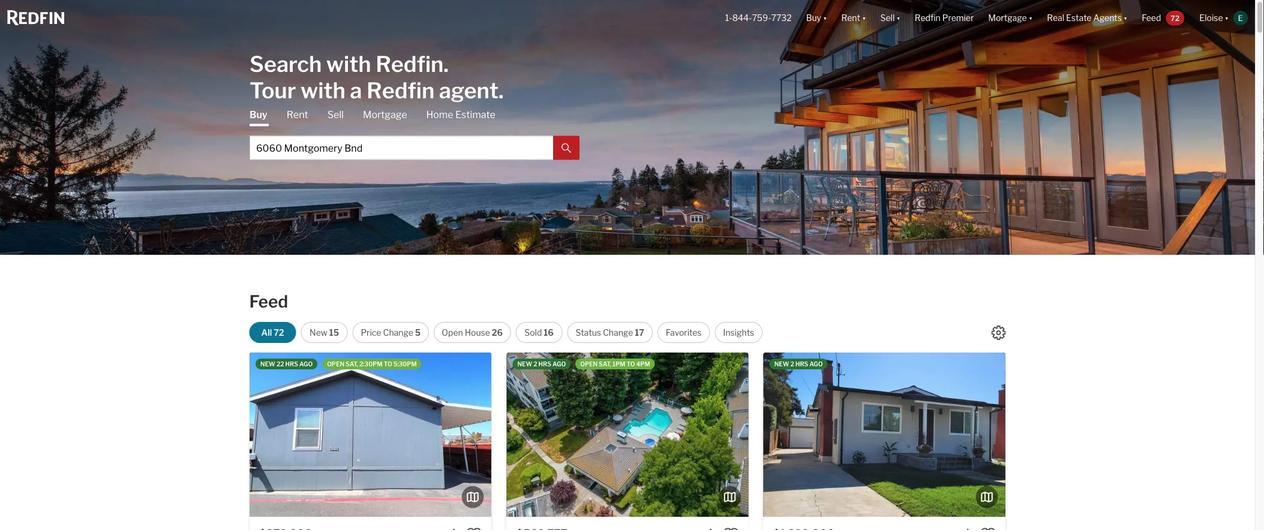 Task type: vqa. For each thing, say whether or not it's contained in the screenshot.
the rightmost "SAT,"
yes



Task type: locate. For each thing, give the bounding box(es) containing it.
3 ▾ from the left
[[896, 13, 900, 23]]

feed
[[1142, 13, 1161, 23], [249, 292, 288, 312]]

ago for open sat, 1pm to 4pm
[[553, 361, 566, 368]]

0 horizontal spatial open
[[327, 361, 344, 368]]

0 horizontal spatial mortgage
[[363, 109, 407, 121]]

1 horizontal spatial rent
[[841, 13, 860, 23]]

mortgage inside 'tab list'
[[363, 109, 407, 121]]

photo of 732 asbury st, san jose, ca 95126 image
[[764, 353, 1005, 517], [1005, 353, 1247, 517]]

change left the 17
[[603, 328, 633, 338]]

real estate agents ▾ button
[[1040, 0, 1135, 36]]

Price Change radio
[[353, 322, 429, 343]]

sell inside 'tab list'
[[327, 109, 344, 121]]

open left 1pm
[[580, 361, 598, 368]]

4pm
[[636, 361, 650, 368]]

open
[[327, 361, 344, 368], [580, 361, 598, 368]]

new 2 hrs ago
[[517, 361, 566, 368], [774, 361, 823, 368]]

2 to from the left
[[627, 361, 635, 368]]

2 2 from the left
[[790, 361, 794, 368]]

sat, left 2:30pm
[[346, 361, 358, 368]]

premier
[[942, 13, 974, 23]]

tab list containing buy
[[250, 108, 580, 160]]

buy right 7732
[[806, 13, 821, 23]]

mortgage for mortgage
[[363, 109, 407, 121]]

0 horizontal spatial 72
[[274, 328, 284, 338]]

new for open sat, 1pm to 4pm
[[517, 361, 532, 368]]

redfin
[[915, 13, 941, 23], [367, 77, 434, 103]]

new
[[260, 361, 275, 368], [517, 361, 532, 368], [774, 361, 789, 368]]

1 horizontal spatial to
[[627, 361, 635, 368]]

mortgage
[[988, 13, 1027, 23], [363, 109, 407, 121]]

0 vertical spatial sell
[[880, 13, 895, 23]]

0 horizontal spatial favorite button image
[[466, 527, 482, 530]]

▾
[[823, 13, 827, 23], [862, 13, 866, 23], [896, 13, 900, 23], [1029, 13, 1033, 23], [1124, 13, 1128, 23], [1225, 13, 1229, 23]]

buy ▾ button
[[806, 0, 827, 36]]

redfin premier
[[915, 13, 974, 23]]

tab list
[[250, 108, 580, 160]]

0 horizontal spatial change
[[383, 328, 413, 338]]

option group
[[249, 322, 763, 343]]

0 horizontal spatial favorite button checkbox
[[723, 527, 739, 530]]

sell
[[880, 13, 895, 23], [327, 109, 344, 121]]

1 new from the left
[[260, 361, 275, 368]]

new 15
[[310, 328, 339, 338]]

a
[[350, 77, 362, 103]]

1 horizontal spatial feed
[[1142, 13, 1161, 23]]

5 ▾ from the left
[[1124, 13, 1128, 23]]

change
[[383, 328, 413, 338], [603, 328, 633, 338]]

status
[[576, 328, 601, 338]]

mortgage ▾ button
[[981, 0, 1040, 36]]

0 horizontal spatial sell
[[327, 109, 344, 121]]

2 open from the left
[[580, 361, 598, 368]]

sold
[[524, 328, 542, 338]]

favorite button checkbox
[[723, 527, 739, 530], [980, 527, 996, 530]]

open
[[442, 328, 463, 338]]

7732
[[771, 13, 792, 23]]

2 photo of 4685 albany cir #143, san jose, ca 95129 image from the left
[[748, 353, 990, 517]]

1 horizontal spatial ago
[[553, 361, 566, 368]]

1 horizontal spatial change
[[603, 328, 633, 338]]

sell right rent ▾
[[880, 13, 895, 23]]

▾ left rent ▾
[[823, 13, 827, 23]]

▾ right agents
[[1124, 13, 1128, 23]]

change inside radio
[[383, 328, 413, 338]]

▾ left "sell ▾"
[[862, 13, 866, 23]]

0 horizontal spatial ago
[[299, 361, 313, 368]]

1 hrs from the left
[[285, 361, 298, 368]]

1 horizontal spatial redfin
[[915, 13, 941, 23]]

sell for sell ▾
[[880, 13, 895, 23]]

photo of 2135 little orchard st #14, san jose, ca 95125 image
[[250, 353, 492, 517], [491, 353, 733, 517]]

1 horizontal spatial favorite button checkbox
[[980, 527, 996, 530]]

1 horizontal spatial 2
[[790, 361, 794, 368]]

2 ago from the left
[[553, 361, 566, 368]]

0 horizontal spatial to
[[384, 361, 392, 368]]

rent inside dropdown button
[[841, 13, 860, 23]]

0 horizontal spatial new
[[260, 361, 275, 368]]

0 vertical spatial buy
[[806, 13, 821, 23]]

sat, left 1pm
[[599, 361, 611, 368]]

1 open from the left
[[327, 361, 344, 368]]

real
[[1047, 13, 1064, 23]]

new
[[310, 328, 328, 338]]

feed up 'all'
[[249, 292, 288, 312]]

2:30pm
[[359, 361, 383, 368]]

0 horizontal spatial buy
[[250, 109, 267, 121]]

rent down tour
[[287, 109, 308, 121]]

0 vertical spatial feed
[[1142, 13, 1161, 23]]

redfin up mortgage link
[[367, 77, 434, 103]]

1 to from the left
[[384, 361, 392, 368]]

2 horizontal spatial new
[[774, 361, 789, 368]]

sell inside dropdown button
[[880, 13, 895, 23]]

1 vertical spatial sell
[[327, 109, 344, 121]]

1 vertical spatial 72
[[274, 328, 284, 338]]

favorite button image for open sat, 1pm to 4pm
[[723, 527, 739, 530]]

ago for open sat, 2:30pm to 5:30pm
[[299, 361, 313, 368]]

1 horizontal spatial open
[[580, 361, 598, 368]]

buy inside buy ▾ dropdown button
[[806, 13, 821, 23]]

2 horizontal spatial ago
[[810, 361, 823, 368]]

mortgage for mortgage ▾
[[988, 13, 1027, 23]]

change for 17
[[603, 328, 633, 338]]

1 horizontal spatial buy
[[806, 13, 821, 23]]

estimate
[[455, 109, 495, 121]]

16
[[544, 328, 554, 338]]

mortgage left real
[[988, 13, 1027, 23]]

with
[[326, 51, 371, 77], [301, 77, 345, 103]]

buy ▾
[[806, 13, 827, 23]]

0 horizontal spatial hrs
[[285, 361, 298, 368]]

1 vertical spatial redfin
[[367, 77, 434, 103]]

rent right buy ▾
[[841, 13, 860, 23]]

to right 1pm
[[627, 361, 635, 368]]

sat, for 2:30pm
[[346, 361, 358, 368]]

buy
[[806, 13, 821, 23], [250, 109, 267, 121]]

2 favorite button image from the left
[[723, 527, 739, 530]]

ago
[[299, 361, 313, 368], [553, 361, 566, 368], [810, 361, 823, 368]]

0 horizontal spatial feed
[[249, 292, 288, 312]]

1 horizontal spatial 72
[[1171, 14, 1180, 22]]

rent ▾
[[841, 13, 866, 23]]

844-
[[732, 13, 752, 23]]

2 ▾ from the left
[[862, 13, 866, 23]]

mortgage ▾
[[988, 13, 1033, 23]]

1 vertical spatial rent
[[287, 109, 308, 121]]

1 horizontal spatial new
[[517, 361, 532, 368]]

1 change from the left
[[383, 328, 413, 338]]

rent inside 'tab list'
[[287, 109, 308, 121]]

3 ago from the left
[[810, 361, 823, 368]]

2 change from the left
[[603, 328, 633, 338]]

open down '15'
[[327, 361, 344, 368]]

photo of 4685 albany cir #143, san jose, ca 95129 image
[[507, 353, 748, 517], [748, 353, 990, 517]]

0 vertical spatial mortgage
[[988, 13, 1027, 23]]

1pm
[[613, 361, 625, 368]]

1 2 from the left
[[534, 361, 537, 368]]

1 ▾ from the left
[[823, 13, 827, 23]]

new for open sat, 2:30pm to 5:30pm
[[260, 361, 275, 368]]

open for open sat, 2:30pm to 5:30pm
[[327, 361, 344, 368]]

1 sat, from the left
[[346, 361, 358, 368]]

72 inside all radio
[[274, 328, 284, 338]]

feed right agents
[[1142, 13, 1161, 23]]

buy down tour
[[250, 109, 267, 121]]

to
[[384, 361, 392, 368], [627, 361, 635, 368]]

72
[[1171, 14, 1180, 22], [274, 328, 284, 338]]

5
[[415, 328, 421, 338]]

1 ago from the left
[[299, 361, 313, 368]]

22
[[277, 361, 284, 368]]

1 horizontal spatial sell
[[880, 13, 895, 23]]

City, Address, School, Agent, ZIP search field
[[250, 136, 553, 160]]

rent
[[841, 13, 860, 23], [287, 109, 308, 121]]

eloise
[[1200, 13, 1223, 23]]

home estimate
[[426, 109, 495, 121]]

▾ right rent ▾
[[896, 13, 900, 23]]

sold 16
[[524, 328, 554, 338]]

0 horizontal spatial new 2 hrs ago
[[517, 361, 566, 368]]

1 horizontal spatial new 2 hrs ago
[[774, 361, 823, 368]]

2
[[534, 361, 537, 368], [790, 361, 794, 368]]

2 hrs from the left
[[539, 361, 551, 368]]

2 sat, from the left
[[599, 361, 611, 368]]

26
[[492, 328, 503, 338]]

rent for rent ▾
[[841, 13, 860, 23]]

0 horizontal spatial redfin
[[367, 77, 434, 103]]

1 favorite button image from the left
[[466, 527, 482, 530]]

hrs
[[285, 361, 298, 368], [539, 361, 551, 368], [796, 361, 808, 368]]

new 2 hrs ago for second photo of 732 asbury st, san jose, ca 95126 from the right
[[774, 361, 823, 368]]

4 ▾ from the left
[[1029, 13, 1033, 23]]

2 horizontal spatial favorite button image
[[980, 527, 996, 530]]

search with redfin. tour with a redfin agent.
[[250, 51, 504, 103]]

favorite button checkbox
[[466, 527, 482, 530]]

6 ▾ from the left
[[1225, 13, 1229, 23]]

1-844-759-7732 link
[[725, 13, 792, 23]]

72 left eloise
[[1171, 14, 1180, 22]]

▾ for eloise ▾
[[1225, 13, 1229, 23]]

buy inside 'tab list'
[[250, 109, 267, 121]]

change left 5
[[383, 328, 413, 338]]

option group containing all
[[249, 322, 763, 343]]

1 vertical spatial feed
[[249, 292, 288, 312]]

Sold radio
[[516, 322, 562, 343]]

new 2 hrs ago for first photo of 4685 albany cir #143, san jose, ca 95129
[[517, 361, 566, 368]]

0 horizontal spatial 2
[[534, 361, 537, 368]]

redfin left premier
[[915, 13, 941, 23]]

3 new from the left
[[774, 361, 789, 368]]

1 horizontal spatial hrs
[[539, 361, 551, 368]]

0 vertical spatial rent
[[841, 13, 860, 23]]

0 horizontal spatial rent
[[287, 109, 308, 121]]

sell right rent 'link' at left top
[[327, 109, 344, 121]]

tour
[[250, 77, 296, 103]]

sat,
[[346, 361, 358, 368], [599, 361, 611, 368]]

1-
[[725, 13, 732, 23]]

user photo image
[[1234, 11, 1248, 25]]

1 horizontal spatial favorite button image
[[723, 527, 739, 530]]

▾ left real
[[1029, 13, 1033, 23]]

mortgage inside mortgage ▾ dropdown button
[[988, 13, 1027, 23]]

1 horizontal spatial sat,
[[599, 361, 611, 368]]

2 new from the left
[[517, 361, 532, 368]]

2 new 2 hrs ago from the left
[[774, 361, 823, 368]]

mortgage up city, address, school, agent, zip search box
[[363, 109, 407, 121]]

real estate agents ▾ link
[[1047, 0, 1128, 36]]

▾ for sell ▾
[[896, 13, 900, 23]]

favorite button image
[[466, 527, 482, 530], [723, 527, 739, 530], [980, 527, 996, 530]]

to right 2:30pm
[[384, 361, 392, 368]]

▾ left user photo
[[1225, 13, 1229, 23]]

72 right 'all'
[[274, 328, 284, 338]]

sell ▾ button
[[880, 0, 900, 36]]

0 vertical spatial redfin
[[915, 13, 941, 23]]

1 horizontal spatial mortgage
[[988, 13, 1027, 23]]

0 horizontal spatial sat,
[[346, 361, 358, 368]]

1 vertical spatial mortgage
[[363, 109, 407, 121]]

sell ▾ button
[[873, 0, 908, 36]]

1 vertical spatial buy
[[250, 109, 267, 121]]

1 new 2 hrs ago from the left
[[517, 361, 566, 368]]

redfin inside search with redfin. tour with a redfin agent.
[[367, 77, 434, 103]]

price change 5
[[361, 328, 421, 338]]

change inside option
[[603, 328, 633, 338]]

2 horizontal spatial hrs
[[796, 361, 808, 368]]



Task type: describe. For each thing, give the bounding box(es) containing it.
2 photo of 732 asbury st, san jose, ca 95126 image from the left
[[1005, 353, 1247, 517]]

▾ for mortgage ▾
[[1029, 13, 1033, 23]]

open sat, 2:30pm to 5:30pm
[[327, 361, 417, 368]]

17
[[635, 328, 644, 338]]

favorites
[[666, 328, 702, 338]]

house
[[465, 328, 490, 338]]

redfin inside button
[[915, 13, 941, 23]]

Open House radio
[[434, 322, 511, 343]]

New radio
[[301, 322, 348, 343]]

rent link
[[287, 108, 308, 121]]

open sat, 1pm to 4pm
[[580, 361, 650, 368]]

sell for sell
[[327, 109, 344, 121]]

all
[[261, 328, 272, 338]]

buy for buy ▾
[[806, 13, 821, 23]]

Favorites radio
[[657, 322, 710, 343]]

insights
[[723, 328, 754, 338]]

new 22 hrs ago
[[260, 361, 313, 368]]

2 photo of 2135 little orchard st #14, san jose, ca 95125 image from the left
[[491, 353, 733, 517]]

to for 4pm
[[627, 361, 635, 368]]

redfin.
[[376, 51, 449, 77]]

buy for buy
[[250, 109, 267, 121]]

estate
[[1066, 13, 1092, 23]]

hrs for open sat, 2:30pm to 5:30pm
[[285, 361, 298, 368]]

▾ for rent ▾
[[862, 13, 866, 23]]

3 favorite button image from the left
[[980, 527, 996, 530]]

rent ▾ button
[[841, 0, 866, 36]]

submit search image
[[562, 144, 571, 153]]

Insights radio
[[715, 322, 763, 343]]

3 hrs from the left
[[796, 361, 808, 368]]

agents
[[1093, 13, 1122, 23]]

1-844-759-7732
[[725, 13, 792, 23]]

buy link
[[250, 108, 267, 126]]

hrs for open sat, 1pm to 4pm
[[539, 361, 551, 368]]

status change 17
[[576, 328, 644, 338]]

price
[[361, 328, 381, 338]]

rent for rent
[[287, 109, 308, 121]]

0 vertical spatial 72
[[1171, 14, 1180, 22]]

change for 5
[[383, 328, 413, 338]]

open house 26
[[442, 328, 503, 338]]

759-
[[752, 13, 771, 23]]

eloise ▾
[[1200, 13, 1229, 23]]

All radio
[[249, 322, 296, 343]]

to for 5:30pm
[[384, 361, 392, 368]]

home
[[426, 109, 453, 121]]

buy ▾ button
[[799, 0, 834, 36]]

1 photo of 732 asbury st, san jose, ca 95126 image from the left
[[764, 353, 1005, 517]]

mortgage ▾ button
[[988, 0, 1033, 36]]

agent.
[[439, 77, 504, 103]]

home estimate link
[[426, 108, 495, 121]]

redfin premier button
[[908, 0, 981, 36]]

15
[[329, 328, 339, 338]]

sat, for 1pm
[[599, 361, 611, 368]]

real estate agents ▾
[[1047, 13, 1128, 23]]

2 favorite button checkbox from the left
[[980, 527, 996, 530]]

search
[[250, 51, 322, 77]]

5:30pm
[[393, 361, 417, 368]]

1 favorite button checkbox from the left
[[723, 527, 739, 530]]

mortgage link
[[363, 108, 407, 121]]

1 photo of 4685 albany cir #143, san jose, ca 95129 image from the left
[[507, 353, 748, 517]]

Status Change radio
[[567, 322, 653, 343]]

rent ▾ button
[[834, 0, 873, 36]]

all 72
[[261, 328, 284, 338]]

sell link
[[327, 108, 344, 121]]

open for open sat, 1pm to 4pm
[[580, 361, 598, 368]]

favorite button image for open sat, 2:30pm to 5:30pm
[[466, 527, 482, 530]]

sell ▾
[[880, 13, 900, 23]]

1 photo of 2135 little orchard st #14, san jose, ca 95125 image from the left
[[250, 353, 492, 517]]

▾ for buy ▾
[[823, 13, 827, 23]]



